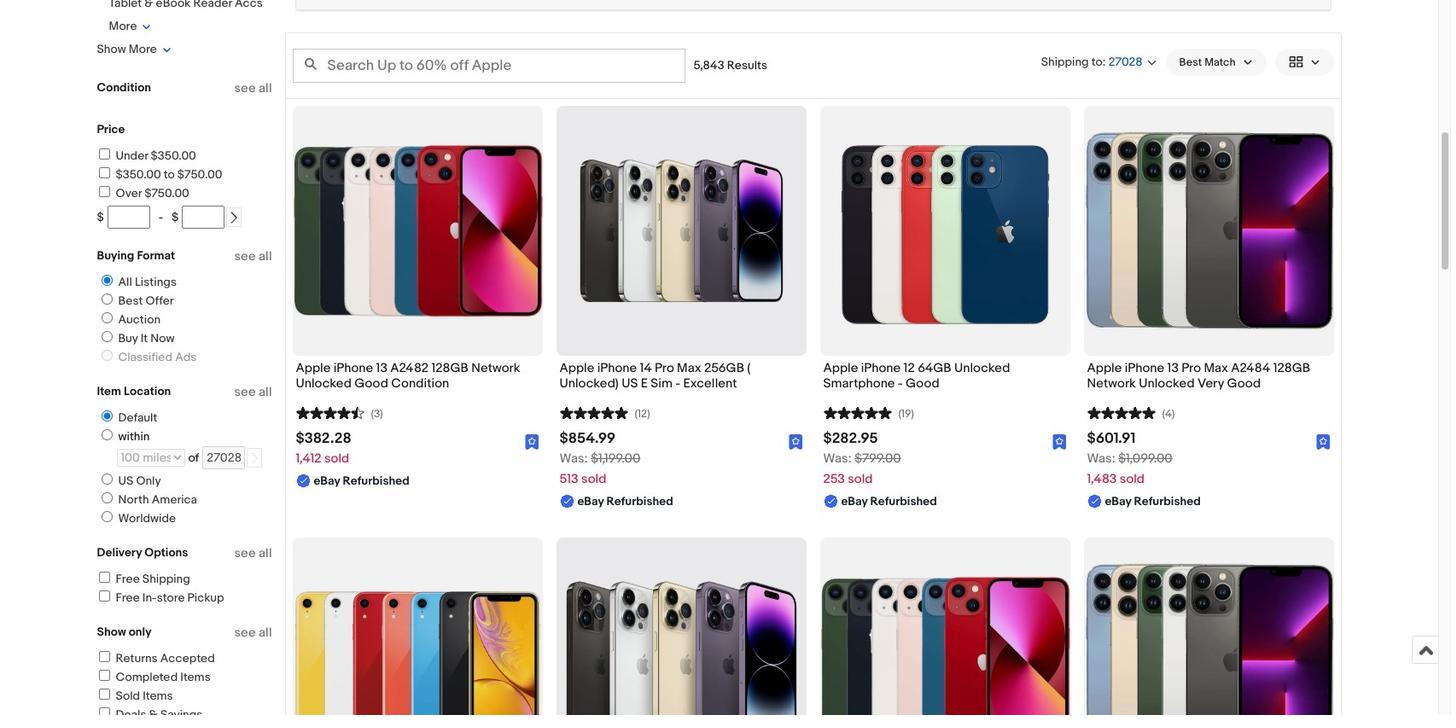 Task type: vqa. For each thing, say whether or not it's contained in the screenshot.
LISTED
no



Task type: describe. For each thing, give the bounding box(es) containing it.
apple for $601.91
[[1087, 360, 1122, 376]]

worldwide
[[118, 511, 176, 526]]

only
[[136, 474, 161, 488]]

was: for $282.95
[[823, 451, 852, 467]]

apple iphone 13 a2482 128gb network unlocked good condition image
[[292, 106, 543, 356]]

(3) link
[[296, 405, 383, 421]]

(4) link
[[1087, 405, 1175, 421]]

all
[[118, 275, 132, 289]]

$854.99
[[560, 430, 616, 447]]

$ for maximum value "text box"
[[172, 210, 179, 225]]

see all button for delivery options
[[234, 545, 272, 562]]

over $750.00
[[116, 186, 189, 201]]

all listings
[[118, 275, 177, 289]]

north america link
[[94, 493, 201, 507]]

5 out of 5 stars image for $282.95
[[823, 405, 892, 421]]

to for :
[[1092, 54, 1103, 69]]

price
[[97, 122, 125, 137]]

was: for $854.99
[[560, 451, 588, 467]]

delivery options
[[97, 545, 188, 560]]

condition inside apple iphone 13 a2482 128gb network unlocked good condition
[[391, 376, 449, 392]]

returns
[[116, 651, 158, 666]]

options
[[145, 545, 188, 560]]

513
[[560, 471, 579, 488]]

to for $750.00
[[164, 167, 175, 182]]

$282.95
[[823, 430, 878, 447]]

- inside apple iphone 12 64gb unlocked smartphone - good
[[898, 376, 903, 392]]

sold
[[116, 689, 140, 703]]

ebay refurbished for $854.99
[[578, 494, 673, 509]]

apple for $282.95
[[823, 360, 858, 376]]

was: $1,099.00 1,483 sold
[[1087, 451, 1173, 488]]

5 out of 5 stars image for $601.91
[[1087, 405, 1155, 421]]

5,843 results
[[694, 58, 767, 72]]

see all button for buying format
[[234, 248, 272, 265]]

best for best match
[[1179, 55, 1202, 69]]

max for $601.91
[[1204, 360, 1228, 376]]

North America radio
[[101, 493, 112, 504]]

:
[[1103, 54, 1106, 69]]

253
[[823, 471, 845, 488]]

us only link
[[94, 474, 164, 488]]

all for item location
[[259, 384, 272, 400]]

within
[[118, 429, 150, 444]]

see all for item location
[[234, 384, 272, 400]]

best offer
[[118, 294, 174, 308]]

apple iphone 13 pro max a2484 128gb network unlocked very good image
[[1084, 106, 1334, 356]]

under $350.00
[[116, 149, 196, 163]]

4.5 out of 5 stars image
[[296, 405, 364, 421]]

5 out of 5 stars image for $854.99
[[560, 405, 628, 421]]

refurbished down 1,412 sold
[[343, 474, 410, 488]]

ebay refurbished image
[[296, 0, 1330, 9]]

0 horizontal spatial [object undefined] image
[[525, 434, 539, 450]]

a2484
[[1231, 360, 1271, 376]]

apple iphone 13 pro max a2484 128gb network unlocked very good
[[1087, 360, 1310, 392]]

view: gallery view image
[[1289, 53, 1320, 71]]

good for $382.28
[[354, 376, 388, 392]]

format
[[137, 248, 175, 263]]

offer
[[146, 294, 174, 308]]

returns accepted
[[116, 651, 215, 666]]

default
[[118, 411, 157, 425]]

best match
[[1179, 55, 1236, 69]]

1 vertical spatial shipping
[[142, 572, 190, 586]]

pro for $601.91
[[1182, 360, 1201, 376]]

0 horizontal spatial -
[[159, 210, 163, 225]]

us inside apple iphone 14 pro max 256gb ( unlocked)  us e sim - excellent
[[622, 376, 638, 392]]

see for buying format
[[234, 248, 256, 265]]

Maximum Value text field
[[182, 206, 225, 229]]

see all for condition
[[234, 80, 272, 96]]

returns accepted link
[[96, 651, 215, 666]]

go image
[[249, 453, 261, 465]]

apple for $854.99
[[560, 360, 594, 376]]

(19) link
[[823, 405, 914, 421]]

Sold Items checkbox
[[99, 689, 110, 700]]

pro for $854.99
[[655, 360, 674, 376]]

north
[[118, 493, 149, 507]]

All Listings radio
[[101, 275, 112, 286]]

27028
[[1109, 55, 1143, 69]]

Free Shipping checkbox
[[99, 572, 110, 583]]

show more
[[97, 42, 157, 56]]

apple iphone xr 64gb unlocked smartphone - very good image
[[292, 538, 543, 715]]

was: $799.00 253 sold
[[823, 451, 901, 488]]

refurbished for $282.95
[[870, 494, 937, 509]]

north america
[[118, 493, 197, 507]]

(4)
[[1162, 407, 1175, 421]]

apple iphone 13 pro max a2484 128gb network unlocked very good link
[[1087, 360, 1330, 396]]

1 vertical spatial $350.00
[[116, 167, 161, 182]]

$ for minimum value "text field"
[[97, 210, 104, 225]]

e
[[641, 376, 648, 392]]

best offer link
[[94, 294, 177, 308]]

pickup
[[187, 591, 224, 605]]

128gb inside apple iphone 13 a2482 128gb network unlocked good condition
[[431, 360, 469, 376]]

0 horizontal spatial us
[[118, 474, 133, 488]]

see for item location
[[234, 384, 256, 400]]

classified ads link
[[94, 350, 200, 365]]

item
[[97, 384, 121, 399]]

[object undefined] image for $282.95
[[1052, 435, 1067, 450]]

iphone for $282.95
[[861, 360, 901, 376]]

sold items
[[116, 689, 173, 703]]

network inside apple iphone 13 a2482 128gb network unlocked good condition
[[471, 360, 520, 376]]

results
[[727, 58, 767, 72]]

smartphone
[[823, 376, 895, 392]]

was: $1,199.00 513 sold
[[560, 451, 641, 488]]

ebay for $282.95
[[841, 494, 868, 509]]

$350.00 to $750.00 link
[[96, 167, 222, 182]]

[object undefined] image for $601.91
[[1316, 434, 1330, 450]]

1 vertical spatial $750.00
[[144, 186, 189, 201]]

free for free shipping
[[116, 572, 140, 586]]

apple iphone 14 pro max 128gb network unlocked very good condition image
[[556, 538, 806, 715]]

Completed Items checkbox
[[99, 670, 110, 681]]

ebay for $601.91
[[1105, 494, 1132, 509]]

128gb inside apple iphone 13 pro max a2484 128gb network unlocked very good
[[1273, 360, 1310, 376]]

apple iphone 12 64gb unlocked smartphone - good image
[[820, 106, 1070, 356]]

iphone for $601.91
[[1125, 360, 1165, 376]]

(19)
[[898, 407, 914, 421]]

good inside apple iphone 13 pro max a2484 128gb network unlocked very good
[[1227, 376, 1261, 392]]

apple for $382.28
[[296, 360, 331, 376]]

see all button for item location
[[234, 384, 272, 400]]

apple iphone 14 pro max 256gb ( unlocked)  us e sim - excellent image
[[556, 106, 806, 356]]

items for completed items
[[180, 670, 211, 685]]

all for show only
[[259, 625, 272, 641]]

US Only radio
[[101, 474, 112, 485]]

(
[[747, 360, 751, 376]]

buying format
[[97, 248, 175, 263]]

max for $854.99
[[677, 360, 701, 376]]

$1,099.00
[[1118, 451, 1173, 467]]

0 horizontal spatial condition
[[97, 80, 151, 95]]

see all for delivery options
[[234, 545, 272, 562]]

it
[[141, 331, 148, 346]]

Minimum Value text field
[[107, 206, 150, 229]]

(3)
[[371, 407, 383, 421]]

accepted
[[160, 651, 215, 666]]

see all for show only
[[234, 625, 272, 641]]

13 for $601.91
[[1167, 360, 1179, 376]]

- inside apple iphone 14 pro max 256gb ( unlocked)  us e sim - excellent
[[675, 376, 680, 392]]

0 vertical spatial $750.00
[[177, 167, 222, 182]]

shipping inside shipping to : 27028
[[1041, 54, 1089, 69]]

shipping to : 27028
[[1041, 54, 1143, 69]]

(12) link
[[560, 405, 650, 421]]

Default radio
[[101, 411, 112, 422]]

apple iphone 14 pro max 256gb ( unlocked)  us e sim - excellent link
[[560, 360, 803, 396]]

show only
[[97, 625, 152, 639]]

apple iphone 14 pro max 256gb ( unlocked)  us e sim - excellent
[[560, 360, 751, 392]]

completed
[[116, 670, 178, 685]]

1,412 sold
[[296, 451, 349, 467]]

submit price range image
[[228, 212, 240, 224]]

$799.00
[[855, 451, 901, 467]]

unlocked inside apple iphone 12 64gb unlocked smartphone - good
[[954, 360, 1010, 376]]

all for condition
[[259, 80, 272, 96]]

all for delivery options
[[259, 545, 272, 562]]

only
[[129, 625, 152, 639]]

refurbished for $601.91
[[1134, 494, 1201, 509]]

free shipping
[[116, 572, 190, 586]]

default link
[[94, 411, 161, 425]]

free in-store pickup
[[116, 591, 224, 605]]



Task type: locate. For each thing, give the bounding box(es) containing it.
sold inside was: $1,099.00 1,483 sold
[[1120, 471, 1145, 488]]

auction
[[118, 312, 161, 327]]

apple iphone 12 64gb unlocked smartphone - good
[[823, 360, 1010, 392]]

good for $282.95
[[906, 376, 940, 392]]

ads
[[175, 350, 197, 365]]

max left a2484
[[1204, 360, 1228, 376]]

2 horizontal spatial 5 out of 5 stars image
[[1087, 405, 1155, 421]]

1 vertical spatial items
[[143, 689, 173, 703]]

5 see all button from the top
[[234, 625, 272, 641]]

refurbished for $854.99
[[607, 494, 673, 509]]

[object undefined] image
[[789, 434, 803, 450], [1052, 434, 1067, 450], [1316, 434, 1330, 450], [525, 435, 539, 450], [1316, 435, 1330, 450]]

show for show more
[[97, 42, 126, 56]]

2 13 from the left
[[1167, 360, 1179, 376]]

0 vertical spatial condition
[[97, 80, 151, 95]]

apple iphone 13 a2482 128gb network unlocked good condition link
[[296, 360, 539, 396]]

5 out of 5 stars image up $282.95
[[823, 405, 892, 421]]

ebay refurbished for $601.91
[[1105, 494, 1201, 509]]

0 horizontal spatial 13
[[376, 360, 388, 376]]

0 vertical spatial free
[[116, 572, 140, 586]]

free left in- at the left bottom of page
[[116, 591, 140, 605]]

1 5 out of 5 stars image from the left
[[560, 405, 628, 421]]

pro right 14
[[655, 360, 674, 376]]

apple iphone 12 64gb unlocked smartphone - good link
[[823, 360, 1067, 396]]

13 inside apple iphone 13 a2482 128gb network unlocked good condition
[[376, 360, 388, 376]]

best inside dropdown button
[[1179, 55, 1202, 69]]

was: inside was: $1,199.00 513 sold
[[560, 451, 588, 467]]

0 vertical spatial to
[[1092, 54, 1103, 69]]

was: up 1,483
[[1087, 451, 1116, 467]]

Returns Accepted checkbox
[[99, 651, 110, 662]]

$350.00
[[151, 149, 196, 163], [116, 167, 161, 182]]

256gb
[[704, 360, 744, 376]]

3 see all button from the top
[[234, 384, 272, 400]]

worldwide link
[[94, 511, 179, 526]]

64gb
[[918, 360, 952, 376]]

items
[[180, 670, 211, 685], [143, 689, 173, 703]]

1,483
[[1087, 471, 1117, 488]]

was: for $601.91
[[1087, 451, 1116, 467]]

2 horizontal spatial good
[[1227, 376, 1261, 392]]

apple
[[296, 360, 331, 376], [560, 360, 594, 376], [823, 360, 858, 376], [1087, 360, 1122, 376]]

Classified Ads radio
[[101, 350, 112, 361]]

1 see all from the top
[[234, 80, 272, 96]]

us
[[622, 376, 638, 392], [118, 474, 133, 488]]

iphone
[[334, 360, 373, 376], [597, 360, 637, 376], [861, 360, 901, 376], [1125, 360, 1165, 376]]

0 horizontal spatial 128gb
[[431, 360, 469, 376]]

1 all from the top
[[259, 80, 272, 96]]

3 see all from the top
[[234, 384, 272, 400]]

1 vertical spatial us
[[118, 474, 133, 488]]

1 horizontal spatial to
[[1092, 54, 1103, 69]]

refurbished down $1,199.00
[[607, 494, 673, 509]]

apple up 4.5 out of 5 stars image
[[296, 360, 331, 376]]

item location
[[97, 384, 171, 399]]

[object undefined] image left $854.99
[[525, 434, 539, 450]]

max
[[677, 360, 701, 376], [1204, 360, 1228, 376]]

-
[[159, 210, 163, 225], [675, 376, 680, 392], [898, 376, 903, 392]]

1 128gb from the left
[[431, 360, 469, 376]]

2 horizontal spatial unlocked
[[1139, 376, 1195, 392]]

0 vertical spatial best
[[1179, 55, 1202, 69]]

1 horizontal spatial max
[[1204, 360, 1228, 376]]

good inside apple iphone 13 a2482 128gb network unlocked good condition
[[354, 376, 388, 392]]

$750.00
[[177, 167, 222, 182], [144, 186, 189, 201]]

apple up (12) link
[[560, 360, 594, 376]]

network inside apple iphone 13 pro max a2484 128gb network unlocked very good
[[1087, 376, 1136, 392]]

us only
[[118, 474, 161, 488]]

sold inside was: $799.00 253 sold
[[848, 471, 873, 488]]

show
[[97, 42, 126, 56], [97, 625, 126, 639]]

unlocked up (4)
[[1139, 376, 1195, 392]]

max inside apple iphone 14 pro max 256gb ( unlocked)  us e sim - excellent
[[677, 360, 701, 376]]

refurbished down $799.00
[[870, 494, 937, 509]]

items down the completed items link
[[143, 689, 173, 703]]

1 horizontal spatial 13
[[1167, 360, 1179, 376]]

$1,199.00
[[591, 451, 641, 467]]

apple inside apple iphone 13 a2482 128gb network unlocked good condition
[[296, 360, 331, 376]]

good up "(19)"
[[906, 376, 940, 392]]

within radio
[[101, 429, 112, 440]]

Enter your search keyword text field
[[292, 48, 685, 83]]

sold down $1,099.00
[[1120, 471, 1145, 488]]

sold for $854.99
[[581, 471, 606, 488]]

Buy It Now radio
[[101, 331, 112, 342]]

good
[[354, 376, 388, 392], [906, 376, 940, 392], [1227, 376, 1261, 392]]

$350.00 to $750.00
[[116, 167, 222, 182]]

1 vertical spatial to
[[164, 167, 175, 182]]

iphone up (3) link at bottom
[[334, 360, 373, 376]]

3 was: from the left
[[1087, 451, 1116, 467]]

$382.28
[[296, 430, 351, 447]]

excellent
[[683, 376, 737, 392]]

ebay
[[314, 474, 340, 488], [578, 494, 604, 509], [841, 494, 868, 509], [1105, 494, 1132, 509]]

13 left very
[[1167, 360, 1179, 376]]

apple iphone 13 256gb network unlocked good condition image
[[820, 538, 1070, 715]]

1 horizontal spatial 5 out of 5 stars image
[[823, 405, 892, 421]]

condition
[[97, 80, 151, 95], [391, 376, 449, 392]]

$750.00 up maximum value "text box"
[[177, 167, 222, 182]]

ebay down 253
[[841, 494, 868, 509]]

1 free from the top
[[116, 572, 140, 586]]

america
[[152, 493, 197, 507]]

location
[[124, 384, 171, 399]]

delivery
[[97, 545, 142, 560]]

- right sim
[[675, 376, 680, 392]]

[object undefined] image for $282.95
[[1052, 434, 1067, 450]]

us left e
[[622, 376, 638, 392]]

None text field
[[296, 0, 1330, 10]]

[object undefined] image for $854.99
[[789, 434, 803, 450]]

more up show more
[[109, 19, 137, 33]]

best left match
[[1179, 55, 1202, 69]]

to inside shipping to : 27028
[[1092, 54, 1103, 69]]

iphone for $382.28
[[334, 360, 373, 376]]

0 horizontal spatial 5 out of 5 stars image
[[560, 405, 628, 421]]

2 show from the top
[[97, 625, 126, 639]]

sold for $282.95
[[848, 471, 873, 488]]

1 horizontal spatial us
[[622, 376, 638, 392]]

5,843
[[694, 58, 725, 72]]

was: inside was: $1,099.00 1,483 sold
[[1087, 451, 1116, 467]]

ebay refurbished down 1,412 sold
[[314, 474, 410, 488]]

[object undefined] image for $854.99
[[789, 435, 803, 450]]

all
[[259, 80, 272, 96], [259, 248, 272, 265], [259, 384, 272, 400], [259, 545, 272, 562], [259, 625, 272, 641]]

see all button
[[234, 80, 272, 96], [234, 248, 272, 265], [234, 384, 272, 400], [234, 545, 272, 562], [234, 625, 272, 641]]

buy it now
[[118, 331, 175, 346]]

0 horizontal spatial network
[[471, 360, 520, 376]]

5 out of 5 stars image up $601.91
[[1087, 405, 1155, 421]]

2 free from the top
[[116, 591, 140, 605]]

0 horizontal spatial unlocked
[[296, 376, 352, 392]]

0 horizontal spatial to
[[164, 167, 175, 182]]

1 see all button from the top
[[234, 80, 272, 96]]

iphone left 14
[[597, 360, 637, 376]]

apple up (4) 'link'
[[1087, 360, 1122, 376]]

ebay refurbished down was: $1,099.00 1,483 sold
[[1105, 494, 1201, 509]]

ebay for $854.99
[[578, 494, 604, 509]]

all for buying format
[[259, 248, 272, 265]]

4 iphone from the left
[[1125, 360, 1165, 376]]

us right us only option
[[118, 474, 133, 488]]

iphone for $854.99
[[597, 360, 637, 376]]

1 max from the left
[[677, 360, 701, 376]]

sold inside was: $1,199.00 513 sold
[[581, 471, 606, 488]]

unlocked inside apple iphone 13 a2482 128gb network unlocked good condition
[[296, 376, 352, 392]]

free for free in-store pickup
[[116, 591, 140, 605]]

over $750.00 link
[[96, 186, 189, 201]]

0 vertical spatial $350.00
[[151, 149, 196, 163]]

1 pro from the left
[[655, 360, 674, 376]]

0 vertical spatial items
[[180, 670, 211, 685]]

1 horizontal spatial shipping
[[1041, 54, 1089, 69]]

ebay down the '513' in the left of the page
[[578, 494, 604, 509]]

free in-store pickup link
[[96, 591, 224, 605]]

store
[[157, 591, 185, 605]]

was: inside was: $799.00 253 sold
[[823, 451, 852, 467]]

Over $750.00 checkbox
[[99, 186, 110, 197]]

refurbished down $1,099.00
[[1134, 494, 1201, 509]]

$ down the over $750.00 checkbox
[[97, 210, 104, 225]]

1 vertical spatial free
[[116, 591, 140, 605]]

3 apple from the left
[[823, 360, 858, 376]]

best
[[1179, 55, 1202, 69], [118, 294, 143, 308]]

13 inside apple iphone 13 pro max a2484 128gb network unlocked very good
[[1167, 360, 1179, 376]]

4 see from the top
[[234, 545, 256, 562]]

pro left a2484
[[1182, 360, 1201, 376]]

1 horizontal spatial network
[[1087, 376, 1136, 392]]

iphone inside apple iphone 13 a2482 128gb network unlocked good condition
[[334, 360, 373, 376]]

1 horizontal spatial $
[[172, 210, 179, 225]]

0 horizontal spatial was:
[[560, 451, 588, 467]]

completed items
[[116, 670, 211, 685]]

5 see all from the top
[[234, 625, 272, 641]]

ebay down 1,412 sold
[[314, 474, 340, 488]]

2 5 out of 5 stars image from the left
[[823, 405, 892, 421]]

show up returns accepted checkbox
[[97, 625, 126, 639]]

$350.00 to $750.00 checkbox
[[99, 167, 110, 178]]

show for show only
[[97, 625, 126, 639]]

iphone inside apple iphone 14 pro max 256gb ( unlocked)  us e sim - excellent
[[597, 360, 637, 376]]

to left 27028
[[1092, 54, 1103, 69]]

see all button for show only
[[234, 625, 272, 641]]

a2482
[[390, 360, 429, 376]]

apple inside apple iphone 13 pro max a2484 128gb network unlocked very good
[[1087, 360, 1122, 376]]

[object undefined] image
[[525, 434, 539, 450], [789, 435, 803, 450], [1052, 435, 1067, 450]]

see all button for condition
[[234, 80, 272, 96]]

sold items link
[[96, 689, 173, 703]]

buy
[[118, 331, 138, 346]]

13 left the a2482
[[376, 360, 388, 376]]

1 horizontal spatial best
[[1179, 55, 1202, 69]]

classified
[[118, 350, 173, 365]]

0 horizontal spatial $
[[97, 210, 104, 225]]

1 see from the top
[[234, 80, 256, 96]]

Deals & Savings checkbox
[[99, 708, 110, 715]]

0 horizontal spatial good
[[354, 376, 388, 392]]

$750.00 down $350.00 to $750.00
[[144, 186, 189, 201]]

$601.91
[[1087, 430, 1136, 447]]

Worldwide radio
[[101, 511, 112, 522]]

2 $ from the left
[[172, 210, 179, 225]]

$ left maximum value "text box"
[[172, 210, 179, 225]]

2 see from the top
[[234, 248, 256, 265]]

iphone inside apple iphone 13 pro max a2484 128gb network unlocked very good
[[1125, 360, 1165, 376]]

show more button
[[97, 42, 171, 56]]

apple up (19) link
[[823, 360, 858, 376]]

sold for $601.91
[[1120, 471, 1145, 488]]

128gb right the a2482
[[431, 360, 469, 376]]

4 see all button from the top
[[234, 545, 272, 562]]

2 horizontal spatial -
[[898, 376, 903, 392]]

1,412
[[296, 451, 322, 467]]

free
[[116, 572, 140, 586], [116, 591, 140, 605]]

shipping
[[1041, 54, 1089, 69], [142, 572, 190, 586]]

2 iphone from the left
[[597, 360, 637, 376]]

ebay refurbished for $282.95
[[841, 494, 937, 509]]

1 iphone from the left
[[334, 360, 373, 376]]

1 horizontal spatial -
[[675, 376, 680, 392]]

under $350.00 link
[[96, 149, 196, 163]]

2 pro from the left
[[1182, 360, 1201, 376]]

apple iphone 13 pro max, a2484, 256gb, unlocked, very good condition image
[[1084, 538, 1334, 715]]

unlocked right 64gb
[[954, 360, 1010, 376]]

2 was: from the left
[[823, 451, 852, 467]]

was: up the '513' in the left of the page
[[560, 451, 588, 467]]

see for condition
[[234, 80, 256, 96]]

Auction radio
[[101, 312, 112, 324]]

items for sold items
[[143, 689, 173, 703]]

see for show only
[[234, 625, 256, 641]]

1 vertical spatial show
[[97, 625, 126, 639]]

1 horizontal spatial pro
[[1182, 360, 1201, 376]]

1 good from the left
[[354, 376, 388, 392]]

5 see from the top
[[234, 625, 256, 641]]

see for delivery options
[[234, 545, 256, 562]]

1 apple from the left
[[296, 360, 331, 376]]

ebay refurbished down was: $1,199.00 513 sold
[[578, 494, 673, 509]]

1 horizontal spatial unlocked
[[954, 360, 1010, 376]]

3 5 out of 5 stars image from the left
[[1087, 405, 1155, 421]]

best up the auction link
[[118, 294, 143, 308]]

pro inside apple iphone 13 pro max a2484 128gb network unlocked very good
[[1182, 360, 1201, 376]]

(12)
[[635, 407, 650, 421]]

in-
[[142, 591, 157, 605]]

5 out of 5 stars image up $854.99
[[560, 405, 628, 421]]

see all for buying format
[[234, 248, 272, 265]]

iphone up (4) 'link'
[[1125, 360, 1165, 376]]

0 vertical spatial more
[[109, 19, 137, 33]]

best for best offer
[[118, 294, 143, 308]]

sold down $382.28
[[324, 451, 349, 467]]

1 was: from the left
[[560, 451, 588, 467]]

to down under $350.00
[[164, 167, 175, 182]]

3 iphone from the left
[[861, 360, 901, 376]]

ebay down 1,483
[[1105, 494, 1132, 509]]

2 128gb from the left
[[1273, 360, 1310, 376]]

$350.00 up over $750.00 link on the top of page
[[116, 167, 161, 182]]

pro inside apple iphone 14 pro max 256gb ( unlocked)  us e sim - excellent
[[655, 360, 674, 376]]

good inside apple iphone 12 64gb unlocked smartphone - good
[[906, 376, 940, 392]]

2 apple from the left
[[560, 360, 594, 376]]

sold right 253
[[848, 471, 873, 488]]

1 13 from the left
[[376, 360, 388, 376]]

ebay refurbished down was: $799.00 253 sold
[[841, 494, 937, 509]]

1 horizontal spatial 128gb
[[1273, 360, 1310, 376]]

of
[[188, 451, 199, 465]]

2 all from the top
[[259, 248, 272, 265]]

0 horizontal spatial best
[[118, 294, 143, 308]]

$
[[97, 210, 104, 225], [172, 210, 179, 225]]

sold right the '513' in the left of the page
[[581, 471, 606, 488]]

unlocked inside apple iphone 13 pro max a2484 128gb network unlocked very good
[[1139, 376, 1195, 392]]

2 max from the left
[[1204, 360, 1228, 376]]

5 all from the top
[[259, 625, 272, 641]]

0 horizontal spatial shipping
[[142, 572, 190, 586]]

apple inside apple iphone 14 pro max 256gb ( unlocked)  us e sim - excellent
[[560, 360, 594, 376]]

classified ads
[[118, 350, 197, 365]]

4 apple from the left
[[1087, 360, 1122, 376]]

- down over $750.00
[[159, 210, 163, 225]]

good right very
[[1227, 376, 1261, 392]]

0 vertical spatial us
[[622, 376, 638, 392]]

4 see all from the top
[[234, 545, 272, 562]]

13 for $382.28
[[376, 360, 388, 376]]

unlocked up 4.5 out of 5 stars image
[[296, 376, 352, 392]]

iphone left 12
[[861, 360, 901, 376]]

3 good from the left
[[1227, 376, 1261, 392]]

completed items link
[[96, 670, 211, 685]]

free right free shipping checkbox
[[116, 572, 140, 586]]

1 horizontal spatial good
[[906, 376, 940, 392]]

0 vertical spatial shipping
[[1041, 54, 1089, 69]]

apple inside apple iphone 12 64gb unlocked smartphone - good
[[823, 360, 858, 376]]

2 see all from the top
[[234, 248, 272, 265]]

1 show from the top
[[97, 42, 126, 56]]

4 all from the top
[[259, 545, 272, 562]]

to
[[1092, 54, 1103, 69], [164, 167, 175, 182]]

2 see all button from the top
[[234, 248, 272, 265]]

1 horizontal spatial [object undefined] image
[[789, 435, 803, 450]]

128gb right a2484
[[1273, 360, 1310, 376]]

1 vertical spatial best
[[118, 294, 143, 308]]

3 see from the top
[[234, 384, 256, 400]]

[object undefined] image left $282.95
[[789, 435, 803, 450]]

max inside apple iphone 13 pro max a2484 128gb network unlocked very good
[[1204, 360, 1228, 376]]

1 horizontal spatial was:
[[823, 451, 852, 467]]

5 out of 5 stars image
[[560, 405, 628, 421], [823, 405, 892, 421], [1087, 405, 1155, 421]]

network
[[471, 360, 520, 376], [1087, 376, 1136, 392]]

1 horizontal spatial items
[[180, 670, 211, 685]]

show down more button
[[97, 42, 126, 56]]

Under $350.00 checkbox
[[99, 149, 110, 160]]

0 horizontal spatial pro
[[655, 360, 674, 376]]

[object undefined] image left $601.91
[[1052, 435, 1067, 450]]

was: up 253
[[823, 451, 852, 467]]

Free In-store Pickup checkbox
[[99, 591, 110, 602]]

- left 12
[[898, 376, 903, 392]]

iphone inside apple iphone 12 64gb unlocked smartphone - good
[[861, 360, 901, 376]]

12
[[904, 360, 915, 376]]

apple iphone 13 a2482 128gb network unlocked good condition
[[296, 360, 520, 392]]

Best Offer radio
[[101, 294, 112, 305]]

under
[[116, 149, 148, 163]]

27028 text field
[[203, 446, 245, 470]]

1 $ from the left
[[97, 210, 104, 225]]

1 vertical spatial more
[[129, 42, 157, 56]]

3 all from the top
[[259, 384, 272, 400]]

$350.00 up $350.00 to $750.00
[[151, 149, 196, 163]]

1 horizontal spatial condition
[[391, 376, 449, 392]]

all listings link
[[94, 275, 180, 289]]

0 horizontal spatial items
[[143, 689, 173, 703]]

shipping up free in-store pickup
[[142, 572, 190, 586]]

0 vertical spatial show
[[97, 42, 126, 56]]

0 horizontal spatial max
[[677, 360, 701, 376]]

max right sim
[[677, 360, 701, 376]]

items down accepted
[[180, 670, 211, 685]]

2 horizontal spatial was:
[[1087, 451, 1116, 467]]

good up (3)
[[354, 376, 388, 392]]

2 good from the left
[[906, 376, 940, 392]]

more down more button
[[129, 42, 157, 56]]

match
[[1205, 55, 1236, 69]]

2 horizontal spatial [object undefined] image
[[1052, 435, 1067, 450]]

shipping left :
[[1041, 54, 1089, 69]]

1 vertical spatial condition
[[391, 376, 449, 392]]

unlocked)
[[560, 376, 619, 392]]



